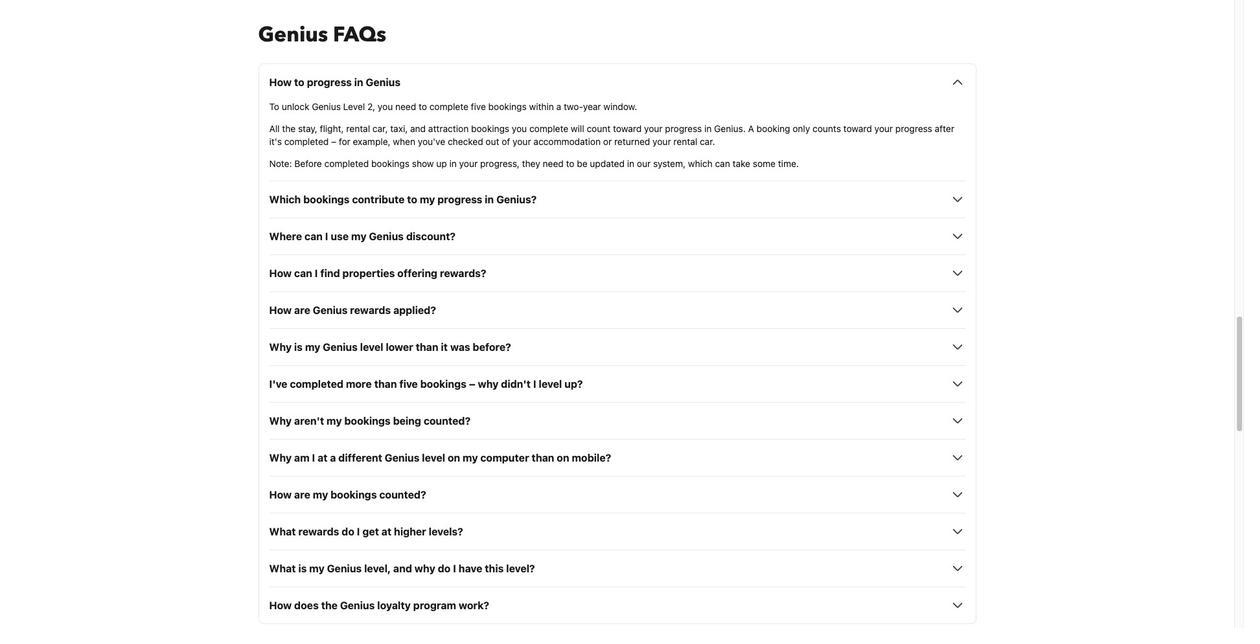 Task type: describe. For each thing, give the bounding box(es) containing it.
car.
[[700, 136, 715, 147]]

2 toward from the left
[[844, 123, 872, 134]]

in inside dropdown button
[[354, 77, 363, 88]]

level,
[[364, 563, 391, 575]]

your right of
[[513, 136, 531, 147]]

different
[[338, 453, 382, 464]]

more
[[346, 379, 372, 390]]

how to progress in genius
[[269, 77, 401, 88]]

and inside what is my genius level, and why do i have this level? dropdown button
[[393, 563, 412, 575]]

what rewards do i get at higher levels? button
[[269, 525, 965, 540]]

your up system,
[[653, 136, 671, 147]]

0 horizontal spatial why
[[415, 563, 435, 575]]

0 vertical spatial five
[[471, 101, 486, 112]]

be
[[577, 158, 588, 169]]

bookings inside dropdown button
[[303, 194, 350, 206]]

progress inside dropdown button
[[307, 77, 352, 88]]

am
[[294, 453, 310, 464]]

genius up 'how to progress in genius'
[[258, 21, 328, 49]]

1 horizontal spatial rental
[[674, 136, 697, 147]]

taxi,
[[390, 123, 408, 134]]

window.
[[604, 101, 637, 112]]

1 vertical spatial counted?
[[379, 490, 426, 501]]

my inside "dropdown button"
[[351, 231, 367, 243]]

our
[[637, 158, 651, 169]]

will
[[571, 123, 584, 134]]

do inside dropdown button
[[342, 526, 354, 538]]

1 horizontal spatial level
[[422, 453, 445, 464]]

genius left level,
[[327, 563, 362, 575]]

2,
[[367, 101, 375, 112]]

genius down how are genius rewards applied? on the left of page
[[323, 342, 358, 353]]

get
[[362, 526, 379, 538]]

i inside "dropdown button"
[[325, 231, 328, 243]]

why for why is my genius level lower than it was before?
[[269, 342, 292, 353]]

within
[[529, 101, 554, 112]]

genius down the being
[[385, 453, 420, 464]]

bookings down it
[[420, 379, 467, 390]]

my right aren't
[[327, 416, 342, 427]]

completed inside all the stay, flight, rental car, taxi, and attraction bookings you complete will count toward your progress in genius. a booking only counts toward your progress after it's completed – for example, when you've checked out of your accommodation or returned your rental car.
[[284, 136, 329, 147]]

1 vertical spatial level
[[539, 379, 562, 390]]

0 vertical spatial level
[[360, 342, 383, 353]]

to unlock genius level 2, you need to complete five bookings within a two-year window.
[[269, 101, 637, 112]]

what rewards do i get at higher levels?
[[269, 526, 463, 538]]

for
[[339, 136, 351, 147]]

or
[[603, 136, 612, 147]]

what is my genius level, and why do i have this level?
[[269, 563, 535, 575]]

didn't
[[501, 379, 531, 390]]

system,
[[653, 158, 686, 169]]

attraction
[[428, 123, 469, 134]]

you've
[[418, 136, 445, 147]]

do inside dropdown button
[[438, 563, 451, 575]]

a
[[748, 123, 754, 134]]

of
[[502, 136, 510, 147]]

level
[[343, 101, 365, 112]]

to up you've
[[419, 101, 427, 112]]

can for how can i find properties offering rewards?
[[294, 268, 312, 280]]

where can i use my genius discount?
[[269, 231, 456, 243]]

when
[[393, 136, 415, 147]]

work?
[[459, 600, 489, 612]]

which
[[688, 158, 713, 169]]

in left the our
[[627, 158, 635, 169]]

0 vertical spatial complete
[[430, 101, 468, 112]]

how can i find properties offering rewards?
[[269, 268, 486, 280]]

genius?
[[496, 194, 537, 206]]

are for genius
[[294, 305, 310, 316]]

my down how are genius rewards applied? on the left of page
[[305, 342, 320, 353]]

genius up 2,
[[366, 77, 401, 88]]

levels?
[[429, 526, 463, 538]]

how for how does the genius loyalty program work?
[[269, 600, 292, 612]]

are for my
[[294, 490, 310, 501]]

count
[[587, 123, 611, 134]]

bookings inside all the stay, flight, rental car, taxi, and attraction bookings you complete will count toward your progress in genius. a booking only counts toward your progress after it's completed – for example, when you've checked out of your accommodation or returned your rental car.
[[471, 123, 509, 134]]

loyalty
[[377, 600, 411, 612]]

mobile?
[[572, 453, 611, 464]]

bookings down when
[[371, 158, 410, 169]]

time.
[[778, 158, 799, 169]]

completed inside i've completed more than five bookings – why didn't i level up? dropdown button
[[290, 379, 343, 390]]

i inside dropdown button
[[357, 526, 360, 538]]

properties
[[343, 268, 395, 280]]

faqs
[[333, 21, 386, 49]]

you inside all the stay, flight, rental car, taxi, and attraction bookings you complete will count toward your progress in genius. a booking only counts toward your progress after it's completed – for example, when you've checked out of your accommodation or returned your rental car.
[[512, 123, 527, 134]]

and inside all the stay, flight, rental car, taxi, and attraction bookings you complete will count toward your progress in genius. a booking only counts toward your progress after it's completed – for example, when you've checked out of your accommodation or returned your rental car.
[[410, 123, 426, 134]]

checked
[[448, 136, 483, 147]]

2 vertical spatial than
[[532, 453, 554, 464]]

bookings down different
[[331, 490, 377, 501]]

0 vertical spatial counted?
[[424, 416, 471, 427]]

it
[[441, 342, 448, 353]]

applied?
[[393, 305, 436, 316]]

rewards?
[[440, 268, 486, 280]]

use
[[331, 231, 349, 243]]

progress left after in the top right of the page
[[896, 123, 932, 134]]

where
[[269, 231, 302, 243]]

program
[[413, 600, 456, 612]]

how to progress in genius button
[[269, 75, 965, 90]]

can for where can i use my genius discount?
[[305, 231, 323, 243]]

i right didn't
[[533, 379, 536, 390]]

unlock
[[282, 101, 309, 112]]

in right up
[[449, 158, 457, 169]]

why for why aren't my bookings being counted?
[[269, 416, 292, 427]]

discount?
[[406, 231, 456, 243]]

take
[[733, 158, 750, 169]]

offering
[[397, 268, 437, 280]]

i've completed more than five bookings – why didn't i level up? button
[[269, 377, 965, 392]]

updated
[[590, 158, 625, 169]]

which
[[269, 194, 301, 206]]

1 vertical spatial completed
[[324, 158, 369, 169]]

was
[[450, 342, 470, 353]]

five inside i've completed more than five bookings – why didn't i level up? dropdown button
[[399, 379, 418, 390]]

1 vertical spatial than
[[374, 379, 397, 390]]

only
[[793, 123, 810, 134]]

the inside all the stay, flight, rental car, taxi, and attraction bookings you complete will count toward your progress in genius. a booking only counts toward your progress after it's completed – for example, when you've checked out of your accommodation or returned your rental car.
[[282, 123, 296, 134]]

out
[[486, 136, 499, 147]]

how does the genius loyalty program work?
[[269, 600, 489, 612]]

i left find
[[315, 268, 318, 280]]

to inside dropdown button
[[294, 77, 305, 88]]

why am i at a different genius level on my computer than on mobile? button
[[269, 451, 965, 466]]

this
[[485, 563, 504, 575]]

why is my genius level lower than it was before? button
[[269, 340, 965, 355]]

at inside dropdown button
[[318, 453, 328, 464]]

what for what rewards do i get at higher levels?
[[269, 526, 296, 538]]

higher
[[394, 526, 426, 538]]

i've
[[269, 379, 287, 390]]

how are genius rewards applied? button
[[269, 303, 965, 318]]

your right counts
[[875, 123, 893, 134]]

progress inside dropdown button
[[438, 194, 482, 206]]

contribute
[[352, 194, 405, 206]]

why am i at a different genius level on my computer than on mobile?
[[269, 453, 611, 464]]

my inside dropdown button
[[420, 194, 435, 206]]

some
[[753, 158, 776, 169]]



Task type: locate. For each thing, give the bounding box(es) containing it.
0 vertical spatial what
[[269, 526, 296, 538]]

why
[[269, 342, 292, 353], [269, 416, 292, 427], [269, 453, 292, 464]]

why is my genius level lower than it was before?
[[269, 342, 511, 353]]

how
[[269, 77, 292, 88], [269, 268, 292, 280], [269, 305, 292, 316], [269, 490, 292, 501], [269, 600, 292, 612]]

your up returned
[[644, 123, 663, 134]]

example,
[[353, 136, 391, 147]]

1 horizontal spatial complete
[[529, 123, 568, 134]]

your
[[644, 123, 663, 134], [875, 123, 893, 134], [513, 136, 531, 147], [653, 136, 671, 147], [459, 158, 478, 169]]

1 vertical spatial rewards
[[298, 526, 339, 538]]

i
[[325, 231, 328, 243], [315, 268, 318, 280], [533, 379, 536, 390], [312, 453, 315, 464], [357, 526, 360, 538], [453, 563, 456, 575]]

flight,
[[320, 123, 344, 134]]

in up 'level'
[[354, 77, 363, 88]]

genius
[[258, 21, 328, 49], [366, 77, 401, 88], [312, 101, 341, 112], [369, 231, 404, 243], [313, 305, 348, 316], [323, 342, 358, 353], [385, 453, 420, 464], [327, 563, 362, 575], [340, 600, 375, 612]]

1 horizontal spatial –
[[469, 379, 475, 390]]

after
[[935, 123, 955, 134]]

1 vertical spatial why
[[269, 416, 292, 427]]

before
[[294, 158, 322, 169]]

0 horizontal spatial you
[[378, 101, 393, 112]]

0 vertical spatial and
[[410, 123, 426, 134]]

counted?
[[424, 416, 471, 427], [379, 490, 426, 501]]

rewards inside dropdown button
[[298, 526, 339, 538]]

0 horizontal spatial toward
[[613, 123, 642, 134]]

lower
[[386, 342, 413, 353]]

why
[[478, 379, 499, 390], [415, 563, 435, 575]]

– left "for"
[[331, 136, 336, 147]]

2 are from the top
[[294, 490, 310, 501]]

you right 2,
[[378, 101, 393, 112]]

five up "checked"
[[471, 101, 486, 112]]

why for why am i at a different genius level on my computer than on mobile?
[[269, 453, 292, 464]]

rewards inside dropdown button
[[350, 305, 391, 316]]

counted? up why am i at a different genius level on my computer than on mobile? at the bottom of the page
[[424, 416, 471, 427]]

0 horizontal spatial do
[[342, 526, 354, 538]]

than left it
[[416, 342, 438, 353]]

can inside dropdown button
[[294, 268, 312, 280]]

year
[[583, 101, 601, 112]]

in inside all the stay, flight, rental car, taxi, and attraction bookings you complete will count toward your progress in genius. a booking only counts toward your progress after it's completed – for example, when you've checked out of your accommodation or returned your rental car.
[[704, 123, 712, 134]]

my down show
[[420, 194, 435, 206]]

0 vertical spatial –
[[331, 136, 336, 147]]

1 horizontal spatial than
[[416, 342, 438, 353]]

a left different
[[330, 453, 336, 464]]

how for how can i find properties offering rewards?
[[269, 268, 292, 280]]

1 what from the top
[[269, 526, 296, 538]]

rental up example,
[[346, 123, 370, 134]]

it's
[[269, 136, 282, 147]]

before?
[[473, 342, 511, 353]]

a left the two-
[[556, 101, 561, 112]]

note:
[[269, 158, 292, 169]]

my left "computer"
[[463, 453, 478, 464]]

0 horizontal spatial the
[[282, 123, 296, 134]]

genius faqs
[[258, 21, 386, 49]]

1 vertical spatial the
[[321, 600, 338, 612]]

on left "computer"
[[448, 453, 460, 464]]

than right "computer"
[[532, 453, 554, 464]]

rental left 'car.'
[[674, 136, 697, 147]]

do left have
[[438, 563, 451, 575]]

to inside dropdown button
[[407, 194, 417, 206]]

1 vertical spatial and
[[393, 563, 412, 575]]

can left 'take'
[[715, 158, 730, 169]]

rewards down 'properties'
[[350, 305, 391, 316]]

car,
[[373, 123, 388, 134]]

3 why from the top
[[269, 453, 292, 464]]

in up 'car.'
[[704, 123, 712, 134]]

bookings
[[488, 101, 527, 112], [471, 123, 509, 134], [371, 158, 410, 169], [303, 194, 350, 206], [420, 379, 467, 390], [344, 416, 391, 427], [331, 490, 377, 501]]

0 vertical spatial rewards
[[350, 305, 391, 316]]

which bookings contribute to my progress in genius?
[[269, 194, 537, 206]]

1 vertical spatial is
[[298, 563, 307, 575]]

1 horizontal spatial the
[[321, 600, 338, 612]]

toward
[[613, 123, 642, 134], [844, 123, 872, 134]]

how for how are my bookings counted?
[[269, 490, 292, 501]]

1 vertical spatial rental
[[674, 136, 697, 147]]

genius.
[[714, 123, 746, 134]]

genius inside 'dropdown button'
[[340, 600, 375, 612]]

how are my bookings counted?
[[269, 490, 426, 501]]

1 horizontal spatial do
[[438, 563, 451, 575]]

1 vertical spatial five
[[399, 379, 418, 390]]

0 vertical spatial than
[[416, 342, 438, 353]]

how does the genius loyalty program work? button
[[269, 598, 965, 614]]

0 horizontal spatial rental
[[346, 123, 370, 134]]

2 vertical spatial level
[[422, 453, 445, 464]]

0 vertical spatial why
[[269, 342, 292, 353]]

1 horizontal spatial why
[[478, 379, 499, 390]]

to up the unlock
[[294, 77, 305, 88]]

2 vertical spatial can
[[294, 268, 312, 280]]

0 horizontal spatial need
[[395, 101, 416, 112]]

0 horizontal spatial a
[[330, 453, 336, 464]]

0 vertical spatial can
[[715, 158, 730, 169]]

aren't
[[294, 416, 324, 427]]

your down "checked"
[[459, 158, 478, 169]]

up
[[436, 158, 447, 169]]

note: before completed bookings show up in your progress, they need to be updated in our system, which can take some time.
[[269, 158, 799, 169]]

1 vertical spatial what
[[269, 563, 296, 575]]

1 vertical spatial need
[[543, 158, 564, 169]]

counted? up higher
[[379, 490, 426, 501]]

1 why from the top
[[269, 342, 292, 353]]

bookings up use on the top of page
[[303, 194, 350, 206]]

1 are from the top
[[294, 305, 310, 316]]

all the stay, flight, rental car, taxi, and attraction bookings you complete will count toward your progress in genius. a booking only counts toward your progress after it's completed – for example, when you've checked out of your accommodation or returned your rental car.
[[269, 123, 955, 147]]

you up they
[[512, 123, 527, 134]]

0 vertical spatial is
[[294, 342, 303, 353]]

the inside 'dropdown button'
[[321, 600, 338, 612]]

and up you've
[[410, 123, 426, 134]]

0 horizontal spatial on
[[448, 453, 460, 464]]

5 how from the top
[[269, 600, 292, 612]]

what is my genius level, and why do i have this level? button
[[269, 561, 965, 577]]

what inside dropdown button
[[269, 526, 296, 538]]

at right get
[[382, 526, 392, 538]]

which bookings contribute to my progress in genius? button
[[269, 192, 965, 208]]

completed down stay,
[[284, 136, 329, 147]]

how for how are genius rewards applied?
[[269, 305, 292, 316]]

where can i use my genius discount? button
[[269, 229, 965, 245]]

why left aren't
[[269, 416, 292, 427]]

1 horizontal spatial a
[[556, 101, 561, 112]]

can left find
[[294, 268, 312, 280]]

1 horizontal spatial need
[[543, 158, 564, 169]]

to left be
[[566, 158, 575, 169]]

need right they
[[543, 158, 564, 169]]

0 vertical spatial rental
[[346, 123, 370, 134]]

0 vertical spatial why
[[478, 379, 499, 390]]

on left mobile?
[[557, 453, 569, 464]]

3 how from the top
[[269, 305, 292, 316]]

accommodation
[[534, 136, 601, 147]]

how for how to progress in genius
[[269, 77, 292, 88]]

1 horizontal spatial rewards
[[350, 305, 391, 316]]

progress up 'car.'
[[665, 123, 702, 134]]

1 vertical spatial can
[[305, 231, 323, 243]]

genius up flight,
[[312, 101, 341, 112]]

1 toward from the left
[[613, 123, 642, 134]]

have
[[459, 563, 482, 575]]

0 horizontal spatial than
[[374, 379, 397, 390]]

returned
[[614, 136, 650, 147]]

why left the am
[[269, 453, 292, 464]]

2 how from the top
[[269, 268, 292, 280]]

– inside dropdown button
[[469, 379, 475, 390]]

rewards down how are my bookings counted?
[[298, 526, 339, 538]]

to
[[294, 77, 305, 88], [419, 101, 427, 112], [566, 158, 575, 169], [407, 194, 417, 206]]

do left get
[[342, 526, 354, 538]]

i've completed more than five bookings – why didn't i level up?
[[269, 379, 583, 390]]

0 vertical spatial you
[[378, 101, 393, 112]]

find
[[320, 268, 340, 280]]

progress up 'level'
[[307, 77, 352, 88]]

0 vertical spatial a
[[556, 101, 561, 112]]

1 vertical spatial complete
[[529, 123, 568, 134]]

1 on from the left
[[448, 453, 460, 464]]

stay,
[[298, 123, 317, 134]]

1 horizontal spatial you
[[512, 123, 527, 134]]

2 vertical spatial completed
[[290, 379, 343, 390]]

why up the i've
[[269, 342, 292, 353]]

is for why
[[294, 342, 303, 353]]

five
[[471, 101, 486, 112], [399, 379, 418, 390]]

genius inside "dropdown button"
[[369, 231, 404, 243]]

1 horizontal spatial five
[[471, 101, 486, 112]]

can
[[715, 158, 730, 169], [305, 231, 323, 243], [294, 268, 312, 280]]

how are my bookings counted? button
[[269, 488, 965, 503]]

–
[[331, 136, 336, 147], [469, 379, 475, 390]]

my right use on the top of page
[[351, 231, 367, 243]]

genius left loyalty
[[340, 600, 375, 612]]

– down was
[[469, 379, 475, 390]]

and right level,
[[393, 563, 412, 575]]

why up the program
[[415, 563, 435, 575]]

1 vertical spatial why
[[415, 563, 435, 575]]

my up what rewards do i get at higher levels?
[[313, 490, 328, 501]]

counts
[[813, 123, 841, 134]]

booking
[[757, 123, 790, 134]]

at right the am
[[318, 453, 328, 464]]

in left genius? at the top left
[[485, 194, 494, 206]]

progress
[[307, 77, 352, 88], [665, 123, 702, 134], [896, 123, 932, 134], [438, 194, 482, 206]]

0 horizontal spatial level
[[360, 342, 383, 353]]

1 vertical spatial a
[[330, 453, 336, 464]]

are
[[294, 305, 310, 316], [294, 490, 310, 501]]

0 vertical spatial completed
[[284, 136, 329, 147]]

the right all
[[282, 123, 296, 134]]

need
[[395, 101, 416, 112], [543, 158, 564, 169]]

in inside dropdown button
[[485, 194, 494, 206]]

my up does
[[309, 563, 325, 575]]

why left didn't
[[478, 379, 499, 390]]

0 vertical spatial need
[[395, 101, 416, 112]]

i right the am
[[312, 453, 315, 464]]

than right more
[[374, 379, 397, 390]]

– inside all the stay, flight, rental car, taxi, and attraction bookings you complete will count toward your progress in genius. a booking only counts toward your progress after it's completed – for example, when you've checked out of your accommodation or returned your rental car.
[[331, 136, 336, 147]]

why aren't my bookings being counted?
[[269, 416, 471, 427]]

0 horizontal spatial five
[[399, 379, 418, 390]]

and
[[410, 123, 426, 134], [393, 563, 412, 575]]

can left use on the top of page
[[305, 231, 323, 243]]

to right contribute
[[407, 194, 417, 206]]

1 vertical spatial do
[[438, 563, 451, 575]]

i left use on the top of page
[[325, 231, 328, 243]]

how can i find properties offering rewards? button
[[269, 266, 965, 281]]

2 vertical spatial why
[[269, 453, 292, 464]]

1 vertical spatial at
[[382, 526, 392, 538]]

genius down contribute
[[369, 231, 404, 243]]

being
[[393, 416, 421, 427]]

toward right counts
[[844, 123, 872, 134]]

bookings up out
[[471, 123, 509, 134]]

how inside 'dropdown button'
[[269, 600, 292, 612]]

is for what
[[298, 563, 307, 575]]

0 horizontal spatial complete
[[430, 101, 468, 112]]

0 vertical spatial the
[[282, 123, 296, 134]]

five up the being
[[399, 379, 418, 390]]

0 horizontal spatial rewards
[[298, 526, 339, 538]]

why aren't my bookings being counted? button
[[269, 414, 965, 429]]

1 vertical spatial –
[[469, 379, 475, 390]]

0 vertical spatial do
[[342, 526, 354, 538]]

my
[[420, 194, 435, 206], [351, 231, 367, 243], [305, 342, 320, 353], [327, 416, 342, 427], [463, 453, 478, 464], [313, 490, 328, 501], [309, 563, 325, 575]]

1 horizontal spatial toward
[[844, 123, 872, 134]]

0 vertical spatial at
[[318, 453, 328, 464]]

the right does
[[321, 600, 338, 612]]

completed up aren't
[[290, 379, 343, 390]]

bookings left within
[[488, 101, 527, 112]]

what inside dropdown button
[[269, 563, 296, 575]]

2 on from the left
[[557, 453, 569, 464]]

can inside "dropdown button"
[[305, 231, 323, 243]]

at inside dropdown button
[[382, 526, 392, 538]]

on
[[448, 453, 460, 464], [557, 453, 569, 464]]

a inside dropdown button
[[330, 453, 336, 464]]

2 horizontal spatial than
[[532, 453, 554, 464]]

i left get
[[357, 526, 360, 538]]

completed down "for"
[[324, 158, 369, 169]]

progress down up
[[438, 194, 482, 206]]

1 horizontal spatial on
[[557, 453, 569, 464]]

2 why from the top
[[269, 416, 292, 427]]

1 horizontal spatial at
[[382, 526, 392, 538]]

need up the taxi,
[[395, 101, 416, 112]]

genius down find
[[313, 305, 348, 316]]

what for what is my genius level, and why do i have this level?
[[269, 563, 296, 575]]

how are genius rewards applied?
[[269, 305, 436, 316]]

1 vertical spatial you
[[512, 123, 527, 134]]

0 horizontal spatial at
[[318, 453, 328, 464]]

progress,
[[480, 158, 520, 169]]

complete inside all the stay, flight, rental car, taxi, and attraction bookings you complete will count toward your progress in genius. a booking only counts toward your progress after it's completed – for example, when you've checked out of your accommodation or returned your rental car.
[[529, 123, 568, 134]]

rewards
[[350, 305, 391, 316], [298, 526, 339, 538]]

does
[[294, 600, 319, 612]]

level?
[[506, 563, 535, 575]]

2 horizontal spatial level
[[539, 379, 562, 390]]

2 what from the top
[[269, 563, 296, 575]]

complete up attraction
[[430, 101, 468, 112]]

complete up accommodation
[[529, 123, 568, 134]]

a
[[556, 101, 561, 112], [330, 453, 336, 464]]

computer
[[481, 453, 529, 464]]

1 how from the top
[[269, 77, 292, 88]]

0 horizontal spatial –
[[331, 136, 336, 147]]

i left have
[[453, 563, 456, 575]]

bookings up different
[[344, 416, 391, 427]]

toward up returned
[[613, 123, 642, 134]]

what
[[269, 526, 296, 538], [269, 563, 296, 575]]

they
[[522, 158, 540, 169]]

do
[[342, 526, 354, 538], [438, 563, 451, 575]]

1 vertical spatial are
[[294, 490, 310, 501]]

0 vertical spatial are
[[294, 305, 310, 316]]

4 how from the top
[[269, 490, 292, 501]]



Task type: vqa. For each thing, say whether or not it's contained in the screenshot.
I'm
no



